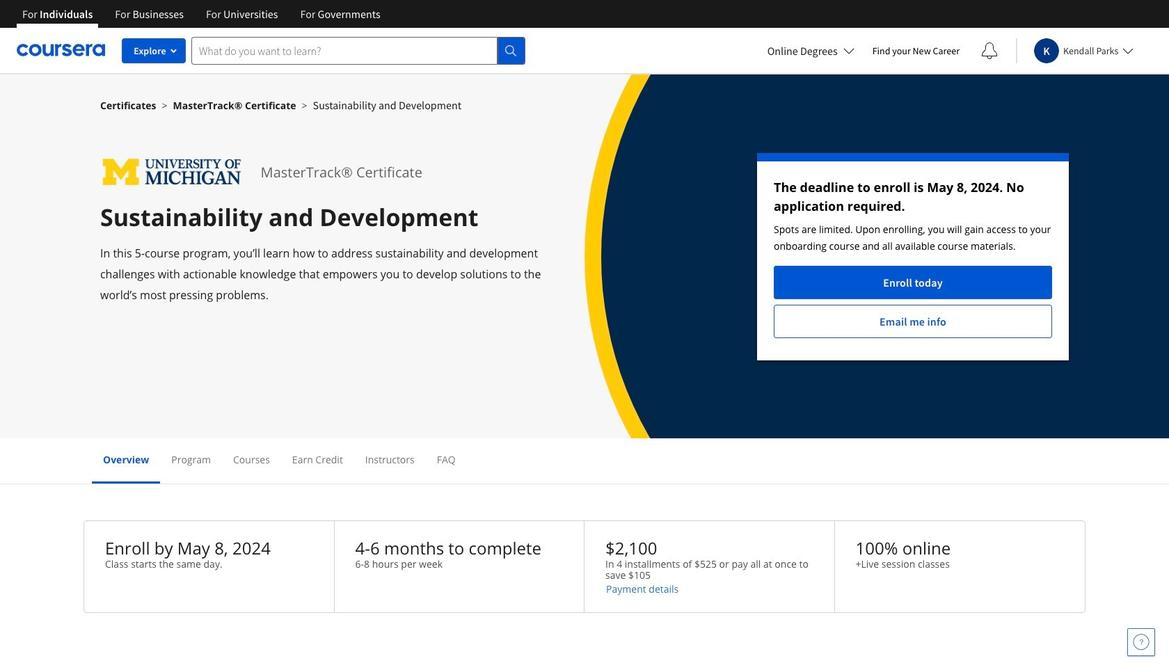 Task type: locate. For each thing, give the bounding box(es) containing it.
university of michigan image
[[100, 153, 244, 191]]

help center image
[[1134, 634, 1150, 651]]

status
[[758, 153, 1069, 361]]

certificate menu element
[[92, 439, 1078, 484]]

None search field
[[191, 37, 526, 64]]



Task type: vqa. For each thing, say whether or not it's contained in the screenshot.
What do you want to learn? text field
yes



Task type: describe. For each thing, give the bounding box(es) containing it.
banner navigation
[[11, 0, 392, 28]]

What do you want to learn? text field
[[191, 37, 498, 64]]

coursera image
[[17, 39, 105, 61]]



